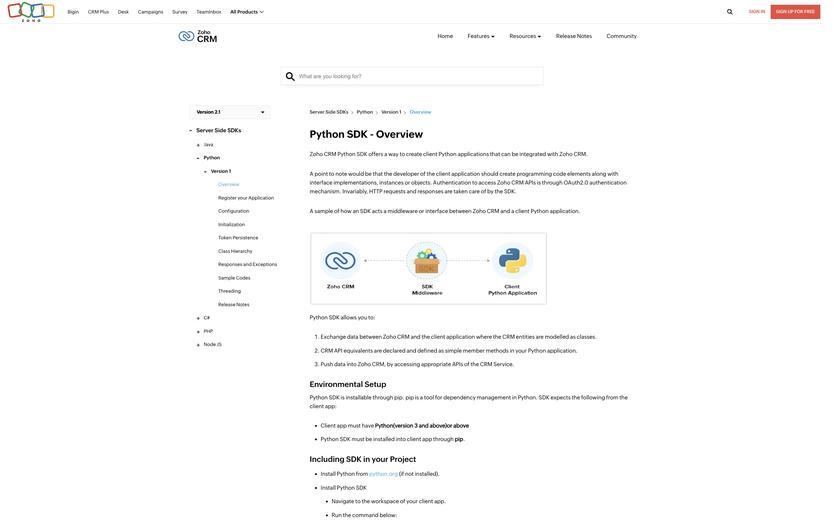 Task type: vqa. For each thing, say whether or not it's contained in the screenshot.
to-
no



Task type: locate. For each thing, give the bounding box(es) containing it.
1 vertical spatial notes
[[237, 302, 250, 307]]

0 vertical spatial or
[[405, 179, 411, 186]]

0 vertical spatial into
[[347, 361, 357, 368]]

the
[[384, 171, 393, 177], [427, 171, 435, 177], [495, 188, 504, 194], [422, 334, 430, 340], [494, 334, 502, 340], [471, 361, 479, 368], [572, 395, 581, 401], [620, 395, 628, 401], [362, 499, 370, 505], [343, 512, 352, 519]]

authentication
[[434, 179, 472, 186]]

1 vertical spatial version 1
[[211, 168, 231, 174]]

0 horizontal spatial into
[[347, 361, 357, 368]]

register your application link
[[219, 193, 292, 203]]

sdk right python.
[[539, 395, 550, 401]]

0 vertical spatial be
[[512, 151, 519, 157]]

1 vertical spatial a
[[310, 208, 314, 214]]

0 vertical spatial release
[[557, 33, 577, 39]]

be right would
[[365, 171, 372, 177]]

0 horizontal spatial server side sdks
[[197, 127, 241, 134]]

equivalents
[[344, 348, 373, 354]]

0 vertical spatial through
[[543, 179, 563, 186]]

simple
[[445, 348, 462, 354]]

register
[[219, 195, 237, 201]]

to left note
[[329, 171, 335, 177]]

the right run
[[343, 512, 352, 519]]

version up register
[[211, 168, 228, 174]]

1 horizontal spatial version 1 link
[[378, 109, 407, 116]]

1 vertical spatial as
[[439, 348, 444, 354]]

1 vertical spatial overview
[[376, 128, 424, 140]]

with right integrated
[[548, 151, 559, 157]]

zoho down care
[[473, 208, 486, 214]]

sdk left offers
[[357, 151, 368, 157]]

a left tool
[[420, 395, 423, 401]]

push data into zoho crm, by accessing appropriate apis of the crm service.
[[321, 361, 515, 368]]

0 vertical spatial are
[[445, 188, 453, 194]]

1 vertical spatial through
[[373, 395, 394, 401]]

a left sample
[[310, 208, 314, 214]]

must down have
[[352, 437, 365, 443]]

is left tool
[[415, 395, 419, 401]]

zoho crm python sdk offers a way to create client python applications that can be integrated with zoho crm.
[[310, 151, 588, 157]]

1 horizontal spatial notes
[[578, 33, 593, 39]]

0 vertical spatial install
[[321, 471, 336, 477]]

sdk up including sdk in your project
[[340, 437, 351, 443]]

1 vertical spatial 1
[[229, 168, 231, 174]]

from
[[607, 395, 619, 401], [356, 471, 369, 477]]

app
[[337, 423, 347, 429], [423, 437, 433, 443]]

sdk left allows
[[329, 315, 340, 321]]

with up authentication
[[608, 171, 619, 177]]

2 a from the top
[[310, 208, 314, 214]]

resources
[[510, 33, 537, 39]]

code
[[554, 171, 567, 177]]

and up the accessing
[[407, 348, 417, 354]]

or right middleware
[[419, 208, 425, 214]]

sdk
[[347, 128, 368, 140], [357, 151, 368, 157], [360, 208, 371, 214], [329, 315, 340, 321], [329, 395, 340, 401], [539, 395, 550, 401], [340, 437, 351, 443], [347, 455, 362, 464], [356, 485, 367, 491]]

that left can at the right
[[491, 151, 501, 157]]

persistence
[[233, 235, 258, 241]]

0 horizontal spatial app
[[337, 423, 347, 429]]

0 vertical spatial create
[[406, 151, 423, 157]]

1 horizontal spatial server
[[310, 109, 325, 115]]

server for the leftmost "server side sdks" link
[[197, 127, 214, 134]]

client up defined
[[431, 334, 446, 340]]

install up navigate
[[321, 485, 336, 491]]

through down code
[[543, 179, 563, 186]]

community link
[[607, 26, 637, 46]]

python
[[357, 109, 373, 115], [310, 128, 345, 140], [338, 151, 356, 157], [439, 151, 457, 157], [204, 155, 220, 161], [531, 208, 549, 214], [310, 315, 328, 321], [529, 348, 547, 354], [310, 395, 328, 401], [321, 437, 339, 443], [337, 471, 355, 477], [337, 485, 355, 491]]

member
[[464, 348, 485, 354]]

1 vertical spatial install
[[321, 485, 336, 491]]

are up crm, by
[[374, 348, 382, 354]]

sdk up the app:
[[329, 395, 340, 401]]

the down the member
[[471, 361, 479, 368]]

1 vertical spatial side
[[215, 127, 226, 134]]

0 vertical spatial from
[[607, 395, 619, 401]]

1 vertical spatial python link
[[204, 153, 292, 163]]

1 horizontal spatial data
[[347, 334, 359, 340]]

be down have
[[366, 437, 373, 443]]

0 horizontal spatial through
[[373, 395, 394, 401]]

0 vertical spatial server
[[310, 109, 325, 115]]

exchange
[[321, 334, 346, 340]]

0 horizontal spatial with
[[548, 151, 559, 157]]

0 vertical spatial sdks
[[337, 109, 349, 115]]

crm.
[[574, 151, 588, 157]]

must left have
[[348, 423, 361, 429]]

python link up python sdk - overview
[[354, 109, 378, 116]]

python sdk middleware image image
[[310, 232, 548, 305]]

following
[[582, 395, 606, 401]]

0 vertical spatial data
[[347, 334, 359, 340]]

1 horizontal spatial pip
[[455, 437, 464, 443]]

survey link
[[173, 5, 188, 19]]

client up authentication
[[437, 171, 451, 177]]

notes
[[578, 33, 593, 39], [237, 302, 250, 307]]

1 horizontal spatial release
[[557, 33, 577, 39]]

version 1 up python sdk - overview
[[382, 109, 402, 115]]

client
[[424, 151, 438, 157], [437, 171, 451, 177], [516, 208, 530, 214], [431, 334, 446, 340], [310, 403, 324, 410], [407, 437, 422, 443], [419, 499, 434, 505]]

0 vertical spatial version 1
[[382, 109, 402, 115]]

version 1 link down java link
[[211, 166, 292, 177]]

from inside python sdk is installable through pip. pip is a tool for dependency management in python. sdk expects the following from the client app:
[[607, 395, 619, 401]]

is down programming
[[538, 179, 542, 186]]

0 vertical spatial release notes
[[557, 33, 593, 39]]

middleware
[[388, 208, 418, 214]]

installed).
[[415, 471, 440, 477]]

sign in link
[[744, 5, 771, 19]]

with
[[548, 151, 559, 157], [608, 171, 619, 177]]

responses
[[418, 188, 444, 194]]

1 horizontal spatial are
[[445, 188, 453, 194]]

0 vertical spatial between
[[450, 208, 472, 214]]

from down including sdk in your project
[[356, 471, 369, 477]]

below:
[[380, 512, 398, 519]]

sign up for free
[[777, 9, 816, 14]]

api
[[334, 348, 343, 354]]

up
[[789, 9, 794, 14]]

2 vertical spatial are
[[374, 348, 382, 354]]

from right following
[[607, 395, 619, 401]]

a inside a point to note would be that the developer of the client application should create programming code elements along with interface implementations, instances or objects. authentication to access zoho crm apis is through oauth2.0 authentication mechanism. invariably, http requests and responses are taken care of by the sdk.
[[310, 171, 314, 177]]

1 horizontal spatial apis
[[525, 179, 536, 186]]

of right workspace
[[401, 499, 406, 505]]

1 horizontal spatial with
[[608, 171, 619, 177]]

python.org
[[370, 471, 398, 477]]

you
[[358, 315, 368, 321]]

0 horizontal spatial side
[[215, 127, 226, 134]]

be right can at the right
[[512, 151, 519, 157]]

0 vertical spatial notes
[[578, 33, 593, 39]]

sdks for right "server side sdks" link
[[337, 109, 349, 115]]

your right register
[[238, 195, 248, 201]]

crm left plus
[[88, 9, 99, 15]]

-
[[370, 128, 374, 140]]

are right entities
[[536, 334, 544, 340]]

2 vertical spatial through
[[434, 437, 454, 443]]

0 horizontal spatial from
[[356, 471, 369, 477]]

defined
[[418, 348, 438, 354]]

create right way
[[406, 151, 423, 157]]

and down sdk.
[[501, 208, 511, 214]]

a for a point to note would be that the developer of the client application should create programming code elements along with interface implementations, instances or objects. authentication to access zoho crm apis is through oauth2.0 authentication mechanism. invariably, http requests and responses are taken care of by the sdk.
[[310, 171, 314, 177]]

between up equivalents
[[360, 334, 382, 340]]

1 vertical spatial with
[[608, 171, 619, 177]]

of
[[421, 171, 426, 177], [481, 188, 487, 194], [335, 208, 340, 214], [465, 361, 470, 368], [401, 499, 406, 505]]

project
[[390, 455, 417, 464]]

the up the objects.
[[427, 171, 435, 177]]

version 1
[[382, 109, 402, 115], [211, 168, 231, 174]]

all
[[231, 9, 237, 15]]

None button
[[281, 67, 299, 85]]

data for push
[[335, 361, 346, 368]]

1 vertical spatial app
[[423, 437, 433, 443]]

run the command below:
[[332, 512, 398, 519]]

2 horizontal spatial is
[[538, 179, 542, 186]]

a
[[310, 171, 314, 177], [310, 208, 314, 214]]

python sdk allows you to:
[[310, 315, 376, 321]]

must for sdk
[[352, 437, 365, 443]]

crm left entities
[[503, 334, 515, 340]]

0 vertical spatial python link
[[354, 109, 378, 116]]

1 horizontal spatial release notes
[[557, 33, 593, 39]]

0 vertical spatial overview link
[[407, 109, 432, 116]]

python sdk must be installed into client app through pip .
[[321, 437, 466, 443]]

workspace
[[372, 499, 399, 505]]

version 1 link
[[378, 109, 407, 116], [211, 166, 292, 177]]

2 install from the top
[[321, 485, 336, 491]]

data
[[347, 334, 359, 340], [335, 361, 346, 368]]

python link
[[354, 109, 378, 116], [204, 153, 292, 163]]

1 horizontal spatial overview link
[[407, 109, 432, 116]]

are
[[445, 188, 453, 194], [536, 334, 544, 340], [374, 348, 382, 354]]

1 horizontal spatial or
[[419, 208, 425, 214]]

client left the app:
[[310, 403, 324, 410]]

are down authentication
[[445, 188, 453, 194]]

side for the leftmost "server side sdks" link
[[215, 127, 226, 134]]

0 vertical spatial server side sdks link
[[310, 109, 354, 116]]

sign in
[[750, 9, 766, 14]]

a left point
[[310, 171, 314, 177]]

access
[[479, 179, 497, 186]]

to:
[[369, 315, 376, 321]]

would
[[349, 171, 364, 177]]

release notes
[[557, 33, 593, 39], [219, 302, 250, 307]]

into down client app must have python(version 3 and above)or above
[[396, 437, 406, 443]]

1 horizontal spatial side
[[326, 109, 336, 115]]

crm, by
[[372, 361, 394, 368]]

into
[[347, 361, 357, 368], [396, 437, 406, 443]]

of up the objects.
[[421, 171, 426, 177]]

sdk down install python from python.org (if not installed).
[[356, 485, 367, 491]]

or inside a point to note would be that the developer of the client application should create programming code elements along with interface implementations, instances or objects. authentication to access zoho crm apis is through oauth2.0 authentication mechanism. invariably, http requests and responses are taken care of by the sdk.
[[405, 179, 411, 186]]

apis down programming
[[525, 179, 536, 186]]

sdk right including
[[347, 455, 362, 464]]

through down above)or
[[434, 437, 454, 443]]

0 horizontal spatial version 1 link
[[211, 166, 292, 177]]

zoho inside a point to note would be that the developer of the client application should create programming code elements along with interface implementations, instances or objects. authentication to access zoho crm apis is through oauth2.0 authentication mechanism. invariably, http requests and responses are taken care of by the sdk.
[[498, 179, 511, 186]]

1 vertical spatial in
[[513, 395, 517, 401]]

0 vertical spatial that
[[491, 151, 501, 157]]

as left simple at the right
[[439, 348, 444, 354]]

release for release notes link to the right
[[557, 33, 577, 39]]

0 horizontal spatial that
[[373, 171, 383, 177]]

application. down oauth2.0
[[550, 208, 581, 214]]

the up defined
[[422, 334, 430, 340]]

and up codes
[[243, 262, 252, 267]]

1 vertical spatial or
[[419, 208, 425, 214]]

data up equivalents
[[347, 334, 359, 340]]

sdks for the leftmost "server side sdks" link
[[228, 127, 241, 134]]

python link down java link
[[204, 153, 292, 163]]

install python sdk
[[321, 485, 367, 491]]

entities
[[516, 334, 535, 340]]

1 vertical spatial release notes
[[219, 302, 250, 307]]

0 horizontal spatial between
[[360, 334, 382, 340]]

in right methods
[[510, 348, 515, 354]]

that
[[491, 151, 501, 157], [373, 171, 383, 177]]

1 a from the top
[[310, 171, 314, 177]]

is down the environmental setup
[[341, 395, 345, 401]]

app right client
[[337, 423, 347, 429]]

in inside python sdk is installable through pip. pip is a tool for dependency management in python. sdk expects the following from the client app:
[[513, 395, 517, 401]]

home
[[438, 33, 454, 39]]

interface down responses
[[426, 208, 449, 214]]

zoho left "crm."
[[560, 151, 573, 157]]

2 vertical spatial overview
[[219, 182, 240, 187]]

and inside a point to note would be that the developer of the client application should create programming code elements along with interface implementations, instances or objects. authentication to access zoho crm apis is through oauth2.0 authentication mechanism. invariably, http requests and responses are taken care of by the sdk.
[[407, 188, 417, 194]]

including sdk in your project
[[310, 455, 417, 464]]

interface down point
[[310, 179, 333, 186]]

or
[[405, 179, 411, 186], [419, 208, 425, 214]]

0 vertical spatial must
[[348, 423, 361, 429]]

1 vertical spatial application.
[[548, 348, 578, 354]]

with inside a point to note would be that the developer of the client application should create programming code elements along with interface implementations, instances or objects. authentication to access zoho crm apis is through oauth2.0 authentication mechanism. invariably, http requests and responses are taken care of by the sdk.
[[608, 171, 619, 177]]

1 horizontal spatial version
[[382, 109, 399, 115]]

install down including
[[321, 471, 336, 477]]

app down above)or
[[423, 437, 433, 443]]

note
[[336, 171, 347, 177]]

exchange data between zoho crm and the client application where the crm entities are modelled as classes.
[[321, 334, 598, 340]]

that inside a point to note would be that the developer of the client application should create programming code elements along with interface implementations, instances or objects. authentication to access zoho crm apis is through oauth2.0 authentication mechanism. invariably, http requests and responses are taken care of by the sdk.
[[373, 171, 383, 177]]

through
[[543, 179, 563, 186], [373, 395, 394, 401], [434, 437, 454, 443]]

0 vertical spatial apis
[[525, 179, 536, 186]]

setup
[[365, 380, 387, 389]]

application. down the modelled on the bottom right of the page
[[548, 348, 578, 354]]

install for install python sdk
[[321, 485, 336, 491]]

1 horizontal spatial from
[[607, 395, 619, 401]]

between down taken
[[450, 208, 472, 214]]

1 vertical spatial create
[[500, 171, 516, 177]]

1 vertical spatial data
[[335, 361, 346, 368]]

tool
[[425, 395, 434, 401]]

0 horizontal spatial overview link
[[219, 179, 292, 190]]

0 vertical spatial 1
[[400, 109, 402, 115]]

python sdk - overview
[[310, 128, 424, 140]]

client inside a point to note would be that the developer of the client application should create programming code elements along with interface implementations, instances or objects. authentication to access zoho crm apis is through oauth2.0 authentication mechanism. invariably, http requests and responses are taken care of by the sdk.
[[437, 171, 451, 177]]

data right the push
[[335, 361, 346, 368]]

is
[[538, 179, 542, 186], [341, 395, 345, 401], [415, 395, 419, 401]]

0 horizontal spatial server side sdks link
[[197, 125, 292, 137]]

are inside a point to note would be that the developer of the client application should create programming code elements along with interface implementations, instances or objects. authentication to access zoho crm apis is through oauth2.0 authentication mechanism. invariably, http requests and responses are taken care of by the sdk.
[[445, 188, 453, 194]]

authentication
[[590, 179, 627, 186]]

teaminbox
[[197, 9, 222, 15]]

pip right pip.
[[406, 395, 414, 401]]

1 vertical spatial interface
[[426, 208, 449, 214]]

1 vertical spatial that
[[373, 171, 383, 177]]

to up care
[[473, 179, 478, 186]]

pip down above
[[455, 437, 464, 443]]

1 vertical spatial be
[[365, 171, 372, 177]]

crm inside a point to note would be that the developer of the client application should create programming code elements along with interface implementations, instances or objects. authentication to access zoho crm apis is through oauth2.0 authentication mechanism. invariably, http requests and responses are taken care of by the sdk.
[[512, 179, 524, 186]]

server side sdks for right "server side sdks" link
[[310, 109, 349, 115]]

responses and exceptions link
[[219, 259, 292, 270]]

integrated
[[520, 151, 547, 157]]

data for exchange
[[347, 334, 359, 340]]

a down sdk.
[[512, 208, 515, 214]]

python.
[[518, 395, 538, 401]]

client up the objects.
[[424, 151, 438, 157]]

apis down simple at the right
[[453, 361, 464, 368]]

version 1 up register
[[211, 168, 231, 174]]

zoho up sdk.
[[498, 179, 511, 186]]

crm up sdk.
[[512, 179, 524, 186]]

0 horizontal spatial version 1
[[211, 168, 231, 174]]

What are you looking for? text field
[[281, 67, 544, 85]]

release for release notes link to the left
[[219, 302, 236, 307]]

1 vertical spatial must
[[352, 437, 365, 443]]

0 horizontal spatial data
[[335, 361, 346, 368]]

in left python.
[[513, 395, 517, 401]]

client inside python sdk is installable through pip. pip is a tool for dependency management in python. sdk expects the following from the client app:
[[310, 403, 324, 410]]

1 vertical spatial release
[[219, 302, 236, 307]]

client app must have python(version 3 and above)or above
[[321, 423, 470, 429]]

responses
[[219, 262, 243, 267]]

through inside a point to note would be that the developer of the client application should create programming code elements along with interface implementations, instances or objects. authentication to access zoho crm apis is through oauth2.0 authentication mechanism. invariably, http requests and responses are taken care of by the sdk.
[[543, 179, 563, 186]]

sdks up java link
[[228, 127, 241, 134]]

1 horizontal spatial app
[[423, 437, 433, 443]]

apis inside a point to note would be that the developer of the client application should create programming code elements along with interface implementations, instances or objects. authentication to access zoho crm apis is through oauth2.0 authentication mechanism. invariably, http requests and responses are taken care of by the sdk.
[[525, 179, 536, 186]]

declared
[[383, 348, 406, 354]]

application up authentication
[[452, 171, 481, 177]]

1 install from the top
[[321, 471, 336, 477]]

0 horizontal spatial notes
[[237, 302, 250, 307]]



Task type: describe. For each thing, give the bounding box(es) containing it.
0 horizontal spatial create
[[406, 151, 423, 157]]

1 horizontal spatial server side sdks link
[[310, 109, 354, 116]]

push
[[321, 361, 334, 368]]

a left way
[[385, 151, 388, 157]]

desk
[[118, 9, 129, 15]]

through inside python sdk is installable through pip. pip is a tool for dependency management in python. sdk expects the following from the client app:
[[373, 395, 394, 401]]

1 vertical spatial application
[[447, 334, 476, 340]]

sign
[[777, 9, 788, 14]]

requests
[[384, 188, 406, 194]]

sample codes link
[[219, 273, 292, 284]]

to right navigate
[[356, 499, 361, 505]]

2 vertical spatial in
[[364, 455, 370, 464]]

1 horizontal spatial version 1
[[382, 109, 402, 115]]

must for app
[[348, 423, 361, 429]]

the right by
[[495, 188, 504, 194]]

1 vertical spatial pip
[[455, 437, 464, 443]]

your inside register your application link
[[238, 195, 248, 201]]

release notes for release notes link to the right
[[557, 33, 593, 39]]

php
[[204, 329, 213, 334]]

0 horizontal spatial python link
[[204, 153, 292, 163]]

php link
[[204, 326, 292, 337]]

install for install python from python.org (if not installed).
[[321, 471, 336, 477]]

0 vertical spatial in
[[510, 348, 515, 354]]

installable
[[346, 395, 372, 401]]

instances
[[380, 179, 404, 186]]

sample
[[219, 275, 235, 281]]

a inside python sdk is installable through pip. pip is a tool for dependency management in python. sdk expects the following from the client app:
[[420, 395, 423, 401]]

products
[[238, 9, 258, 15]]

management
[[477, 395, 512, 401]]

free
[[805, 9, 816, 14]]

threading
[[219, 289, 241, 294]]

token
[[219, 235, 232, 241]]

a for a sample of how an sdk acts a middleware or interface between zoho crm and a client python application.
[[310, 208, 314, 214]]

c#
[[204, 315, 210, 321]]

offers
[[369, 151, 384, 157]]

initialization
[[219, 222, 245, 227]]

exceptions
[[253, 262, 277, 267]]

be inside a point to note would be that the developer of the client application should create programming code elements along with interface implementations, instances or objects. authentication to access zoho crm apis is through oauth2.0 authentication mechanism. invariably, http requests and responses are taken care of by the sdk.
[[365, 171, 372, 177]]

pip inside python sdk is installable through pip. pip is a tool for dependency management in python. sdk expects the following from the client app:
[[406, 395, 414, 401]]

developer
[[394, 171, 420, 177]]

crm left the api
[[321, 348, 333, 354]]

crm up point
[[324, 151, 337, 157]]

all products link
[[231, 5, 264, 19]]

sdk left -
[[347, 128, 368, 140]]

token persistence link
[[219, 233, 292, 243]]

0 horizontal spatial 1
[[229, 168, 231, 174]]

bigin link
[[68, 5, 79, 19]]

and right "3" at the right of page
[[419, 423, 429, 429]]

oauth2.0
[[564, 179, 589, 186]]

sample
[[315, 208, 333, 214]]

crm plus
[[88, 9, 109, 15]]

java link
[[204, 139, 292, 150]]

0 vertical spatial as
[[571, 334, 576, 340]]

sign
[[750, 9, 760, 14]]

application
[[249, 195, 274, 201]]

the up command
[[362, 499, 370, 505]]

care
[[469, 188, 480, 194]]

application inside a point to note would be that the developer of the client application should create programming code elements along with interface implementations, instances or objects. authentication to access zoho crm apis is through oauth2.0 authentication mechanism. invariably, http requests and responses are taken care of by the sdk.
[[452, 171, 481, 177]]

zoho up point
[[310, 151, 323, 157]]

environmental setup
[[310, 380, 387, 389]]

client down "3" at the right of page
[[407, 437, 422, 443]]

notes for release notes link to the left
[[237, 302, 250, 307]]

client left app.
[[419, 499, 434, 505]]

python inside python sdk is installable through pip. pip is a tool for dependency management in python. sdk expects the following from the client app:
[[310, 395, 328, 401]]

the right where
[[494, 334, 502, 340]]

0 horizontal spatial is
[[341, 395, 345, 401]]

1 horizontal spatial interface
[[426, 208, 449, 214]]

crm down by
[[488, 208, 500, 214]]

1 horizontal spatial is
[[415, 395, 419, 401]]

1 horizontal spatial that
[[491, 151, 501, 157]]

crm up declared
[[398, 334, 410, 340]]

server for right "server side sdks" link
[[310, 109, 325, 115]]

of left "how"
[[335, 208, 340, 214]]

0 vertical spatial overview
[[410, 109, 432, 115]]

1 vertical spatial between
[[360, 334, 382, 340]]

the right expects
[[572, 395, 581, 401]]

your right workspace
[[407, 499, 418, 505]]

including
[[310, 455, 345, 464]]

is inside a point to note would be that the developer of the client application should create programming code elements along with interface implementations, instances or objects. authentication to access zoho crm apis is through oauth2.0 authentication mechanism. invariably, http requests and responses are taken care of by the sdk.
[[538, 179, 542, 186]]

and up defined
[[411, 334, 421, 340]]

configuration link
[[219, 206, 292, 217]]

app.
[[435, 499, 446, 505]]

desk link
[[118, 5, 129, 19]]

the right following
[[620, 395, 628, 401]]

node js
[[204, 342, 222, 348]]

interface inside a point to note would be that the developer of the client application should create programming code elements along with interface implementations, instances or objects. authentication to access zoho crm apis is through oauth2.0 authentication mechanism. invariably, http requests and responses are taken care of by the sdk.
[[310, 179, 333, 186]]

js
[[217, 342, 222, 348]]

0 vertical spatial application.
[[550, 208, 581, 214]]

the up instances
[[384, 171, 393, 177]]

zoho up declared
[[383, 334, 397, 340]]

acts
[[372, 208, 383, 214]]

1 vertical spatial version 1 link
[[211, 166, 292, 177]]

create inside a point to note would be that the developer of the client application should create programming code elements along with interface implementations, instances or objects. authentication to access zoho crm apis is through oauth2.0 authentication mechanism. invariably, http requests and responses are taken care of by the sdk.
[[500, 171, 516, 177]]

programming
[[517, 171, 553, 177]]

python sdk is installable through pip. pip is a tool for dependency management in python. sdk expects the following from the client app:
[[310, 395, 628, 410]]

java
[[204, 142, 213, 147]]

1 vertical spatial from
[[356, 471, 369, 477]]

of down the member
[[465, 361, 470, 368]]

a point to note would be that the developer of the client application should create programming code elements along with interface implementations, instances or objects. authentication to access zoho crm apis is through oauth2.0 authentication mechanism. invariably, http requests and responses are taken care of by the sdk.
[[310, 171, 627, 194]]

sdk right an
[[360, 208, 371, 214]]

release notes for release notes link to the left
[[219, 302, 250, 307]]

client
[[321, 423, 336, 429]]

classes.
[[577, 334, 598, 340]]

server side sdks for the leftmost "server side sdks" link
[[197, 127, 241, 134]]

2 horizontal spatial are
[[536, 334, 544, 340]]

side for right "server side sdks" link
[[326, 109, 336, 115]]

node js link
[[204, 339, 292, 350]]

elements along
[[568, 171, 607, 177]]

1 horizontal spatial into
[[396, 437, 406, 443]]

of left by
[[481, 188, 487, 194]]

0 horizontal spatial are
[[374, 348, 382, 354]]

notes for release notes link to the right
[[578, 33, 593, 39]]

sample codes
[[219, 275, 251, 281]]

your down entities
[[516, 348, 527, 354]]

1 vertical spatial version
[[211, 168, 228, 174]]

home link
[[438, 26, 454, 46]]

3
[[415, 423, 418, 429]]

class hierarchy link
[[219, 246, 292, 257]]

zoho crm logo image
[[178, 28, 217, 44]]

0 vertical spatial version 1 link
[[378, 109, 407, 116]]

class
[[219, 249, 230, 254]]

campaigns
[[138, 9, 163, 15]]

0 horizontal spatial release notes link
[[219, 299, 292, 310]]

responses and exceptions
[[219, 262, 277, 267]]

in
[[761, 9, 766, 14]]

0 horizontal spatial apis
[[453, 361, 464, 368]]

your up install python from python.org (if not installed).
[[372, 455, 389, 464]]

above
[[454, 423, 470, 429]]

campaigns link
[[138, 5, 163, 19]]

a right acts
[[384, 208, 387, 214]]

token persistence
[[219, 235, 258, 241]]

by
[[488, 188, 494, 194]]

0 vertical spatial app
[[337, 423, 347, 429]]

2 vertical spatial be
[[366, 437, 373, 443]]

sign up for free link
[[771, 5, 821, 19]]

crm down methods
[[481, 361, 493, 368]]

for
[[436, 395, 443, 401]]

node
[[204, 342, 216, 348]]

1 horizontal spatial through
[[434, 437, 454, 443]]

app:
[[325, 403, 337, 410]]

threading link
[[219, 286, 292, 297]]

command
[[353, 512, 379, 519]]

crm inside crm plus link
[[88, 9, 99, 15]]

mechanism. invariably, http
[[310, 188, 383, 194]]

pip.
[[395, 395, 405, 401]]

all products
[[231, 9, 258, 15]]

crm api equivalents are declared and defined as simple member methods in your python application.
[[321, 348, 578, 354]]

way
[[389, 151, 399, 157]]

navigate to the workspace of your client app.
[[332, 499, 446, 505]]

expects
[[551, 395, 571, 401]]

not
[[406, 471, 414, 477]]

can
[[502, 151, 511, 157]]

install python from python.org (if not installed).
[[321, 471, 440, 477]]

taken
[[454, 188, 468, 194]]

dependency
[[444, 395, 476, 401]]

client down sdk.
[[516, 208, 530, 214]]

to right way
[[400, 151, 405, 157]]

zoho down equivalents
[[358, 361, 371, 368]]

accessing
[[395, 361, 420, 368]]

an
[[353, 208, 359, 214]]

.
[[464, 437, 466, 443]]

(if
[[399, 471, 404, 477]]

0 vertical spatial with
[[548, 151, 559, 157]]

a sample of how an sdk acts a middleware or interface between zoho crm and a client python application.
[[310, 208, 581, 214]]

1 vertical spatial overview link
[[219, 179, 292, 190]]

1 horizontal spatial release notes link
[[557, 26, 593, 46]]



